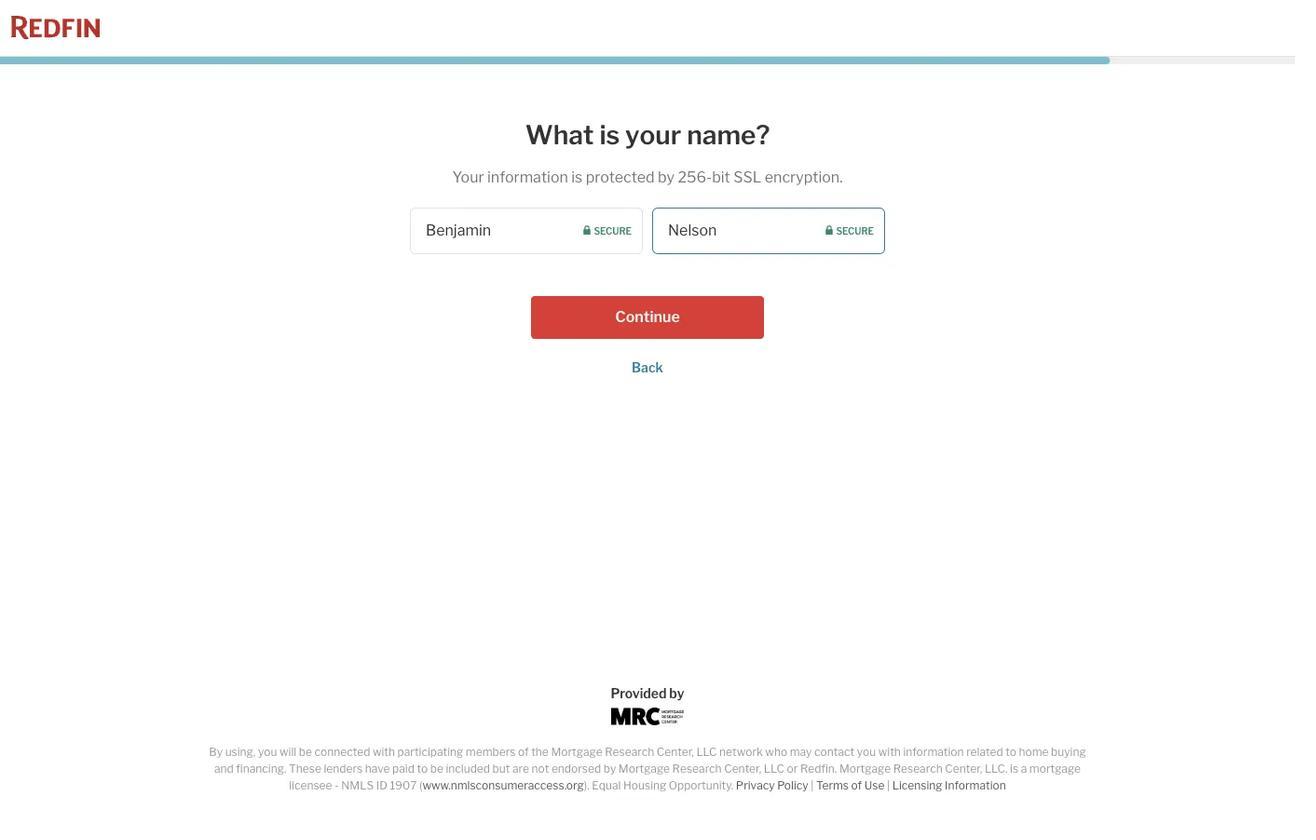 Task type: vqa. For each thing, say whether or not it's contained in the screenshot.
ADD A COMMENT button
no



Task type: locate. For each thing, give the bounding box(es) containing it.
privacy
[[736, 779, 775, 793]]

of
[[518, 745, 529, 759], [851, 779, 862, 793]]

llc up privacy policy link
[[764, 762, 785, 776]]

First text field
[[410, 207, 643, 254]]

buying
[[1051, 745, 1086, 759]]

1 horizontal spatial mortgage
[[619, 762, 670, 776]]

of left use
[[851, 779, 862, 793]]

| right use
[[887, 779, 890, 793]]

1 horizontal spatial with
[[879, 745, 901, 759]]

mortgage
[[1029, 762, 1081, 776]]

the
[[531, 745, 549, 759]]

|
[[811, 779, 814, 793], [887, 779, 890, 793]]

but
[[493, 762, 510, 776]]

terms
[[816, 779, 849, 793]]

of left the the
[[518, 745, 529, 759]]

by left 256-
[[658, 168, 675, 186]]

1 horizontal spatial be
[[430, 762, 443, 776]]

1 you from the left
[[258, 745, 277, 759]]

research up housing
[[605, 745, 654, 759]]

mortgage research center image
[[611, 708, 684, 726]]

1 vertical spatial is
[[571, 168, 583, 186]]

2 | from the left
[[887, 779, 890, 793]]

members
[[466, 745, 516, 759]]

a
[[1021, 762, 1027, 776]]

ssl encryption.
[[734, 168, 843, 186]]

endorsed
[[552, 762, 601, 776]]

by up mortgage research center image
[[669, 686, 685, 702]]

0 vertical spatial to
[[1006, 745, 1017, 759]]

research up opportunity.
[[672, 762, 722, 776]]

0 vertical spatial be
[[299, 745, 312, 759]]

1 | from the left
[[811, 779, 814, 793]]

lenders
[[324, 762, 363, 776]]

0 vertical spatial is
[[600, 119, 620, 151]]

you up financing.
[[258, 745, 277, 759]]

llc
[[696, 745, 717, 759], [764, 762, 785, 776]]

contact
[[814, 745, 855, 759]]

you right "contact"
[[857, 745, 876, 759]]

opportunity.
[[669, 779, 734, 793]]

mortgage up endorsed
[[551, 745, 603, 759]]

these
[[289, 762, 321, 776]]

0 vertical spatial by
[[658, 168, 675, 186]]

with
[[373, 745, 395, 759], [879, 745, 901, 759]]

be
[[299, 745, 312, 759], [430, 762, 443, 776]]

mortgage up use
[[839, 762, 891, 776]]

1 horizontal spatial information
[[903, 745, 964, 759]]

0 horizontal spatial |
[[811, 779, 814, 793]]

center, down network
[[724, 762, 762, 776]]

to up llc.
[[1006, 745, 1017, 759]]

of for terms
[[851, 779, 862, 793]]

1 vertical spatial by
[[669, 686, 685, 702]]

www.nmlsconsumeraccess.org ). equal housing opportunity. privacy policy | terms of use | licensing information
[[422, 779, 1006, 793]]

1907
[[390, 779, 417, 793]]

network
[[719, 745, 763, 759]]

participating
[[397, 745, 463, 759]]

research
[[605, 745, 654, 759], [672, 762, 722, 776], [893, 762, 943, 776]]

what
[[525, 119, 594, 151]]

who
[[765, 745, 787, 759]]

information up licensing information link
[[903, 745, 964, 759]]

by up the equal
[[604, 762, 616, 776]]

2 horizontal spatial is
[[1010, 762, 1019, 776]]

1 horizontal spatial |
[[887, 779, 890, 793]]

www.nmlsconsumeraccess.org
[[422, 779, 584, 793]]

1 horizontal spatial is
[[600, 119, 620, 151]]

you
[[258, 745, 277, 759], [857, 745, 876, 759]]

2 vertical spatial is
[[1010, 762, 1019, 776]]

is left a
[[1010, 762, 1019, 776]]

center,
[[657, 745, 694, 759], [724, 762, 762, 776], [945, 762, 982, 776]]

is
[[600, 119, 620, 151], [571, 168, 583, 186], [1010, 762, 1019, 776]]

redfin.
[[800, 762, 837, 776]]

to up (
[[417, 762, 428, 776]]

is up protected
[[600, 119, 620, 151]]

llc.
[[985, 762, 1008, 776]]

2 vertical spatial by
[[604, 762, 616, 776]]

2 horizontal spatial center,
[[945, 762, 982, 776]]

use
[[864, 779, 885, 793]]

information
[[945, 779, 1006, 793]]

housing
[[623, 779, 666, 793]]

mortgage
[[551, 745, 603, 759], [619, 762, 670, 776], [839, 762, 891, 776]]

is left protected
[[571, 168, 583, 186]]

0 horizontal spatial you
[[258, 745, 277, 759]]

1 horizontal spatial llc
[[764, 762, 785, 776]]

0 vertical spatial information
[[487, 168, 568, 186]]

0 vertical spatial of
[[518, 745, 529, 759]]

licensing information link
[[892, 779, 1006, 793]]

1 vertical spatial information
[[903, 745, 964, 759]]

policy
[[777, 779, 808, 793]]

protected
[[586, 168, 655, 186]]

2 with from the left
[[879, 745, 901, 759]]

-
[[335, 779, 339, 793]]

0 horizontal spatial of
[[518, 745, 529, 759]]

be up these
[[299, 745, 312, 759]]

(
[[419, 779, 422, 793]]

be down participating
[[430, 762, 443, 776]]

0 horizontal spatial be
[[299, 745, 312, 759]]

of inside by using, you will be connected with participating members of the mortgage research center, llc network who may contact you with information related to home buying and financing. these lenders have paid to be included but are not endorsed by mortgage research center, llc or redfin. mortgage research center, llc. is a mortgage licensee - nmls id 1907 (
[[518, 745, 529, 759]]

center, up information
[[945, 762, 982, 776]]

information down what
[[487, 168, 568, 186]]

information
[[487, 168, 568, 186], [903, 745, 964, 759]]

0 horizontal spatial to
[[417, 762, 428, 776]]

0 horizontal spatial llc
[[696, 745, 717, 759]]

1 vertical spatial of
[[851, 779, 862, 793]]

1 horizontal spatial of
[[851, 779, 862, 793]]

using,
[[225, 745, 256, 759]]

with up have
[[373, 745, 395, 759]]

).
[[584, 779, 590, 793]]

equal
[[592, 779, 621, 793]]

llc up opportunity.
[[696, 745, 717, 759]]

research up licensing
[[893, 762, 943, 776]]

with up use
[[879, 745, 901, 759]]

1 vertical spatial llc
[[764, 762, 785, 776]]

1 horizontal spatial you
[[857, 745, 876, 759]]

center, up opportunity.
[[657, 745, 694, 759]]

by
[[658, 168, 675, 186], [669, 686, 685, 702], [604, 762, 616, 776]]

to
[[1006, 745, 1017, 759], [417, 762, 428, 776]]

licensee
[[289, 779, 332, 793]]

terms of use link
[[816, 779, 885, 793]]

mortgage up housing
[[619, 762, 670, 776]]

0 horizontal spatial with
[[373, 745, 395, 759]]

| down the redfin. at the right
[[811, 779, 814, 793]]

0 horizontal spatial information
[[487, 168, 568, 186]]

0 horizontal spatial mortgage
[[551, 745, 603, 759]]



Task type: describe. For each thing, give the bounding box(es) containing it.
1 with from the left
[[373, 745, 395, 759]]

paid
[[392, 762, 415, 776]]

may
[[790, 745, 812, 759]]

by
[[209, 745, 223, 759]]

will
[[280, 745, 297, 759]]

2 you from the left
[[857, 745, 876, 759]]

provided
[[611, 686, 667, 702]]

0 horizontal spatial center,
[[657, 745, 694, 759]]

included
[[446, 762, 490, 776]]

2 horizontal spatial mortgage
[[839, 762, 891, 776]]

back
[[632, 359, 663, 375]]

by inside by using, you will be connected with participating members of the mortgage research center, llc network who may contact you with information related to home buying and financing. these lenders have paid to be included but are not endorsed by mortgage research center, llc or redfin. mortgage research center, llc. is a mortgage licensee - nmls id 1907 (
[[604, 762, 616, 776]]

0 horizontal spatial is
[[571, 168, 583, 186]]

privacy policy link
[[736, 779, 808, 793]]

of for members
[[518, 745, 529, 759]]

Last text field
[[652, 207, 885, 254]]

your name?
[[625, 119, 770, 151]]

home
[[1019, 745, 1049, 759]]

by using, you will be connected with participating members of the mortgage research center, llc network who may contact you with information related to home buying and financing. these lenders have paid to be included but are not endorsed by mortgage research center, llc or redfin. mortgage research center, llc. is a mortgage licensee - nmls id 1907 (
[[209, 745, 1086, 793]]

your
[[452, 168, 484, 186]]

financing.
[[236, 762, 286, 776]]

2 horizontal spatial research
[[893, 762, 943, 776]]

1 horizontal spatial center,
[[724, 762, 762, 776]]

1 vertical spatial to
[[417, 762, 428, 776]]

are
[[512, 762, 529, 776]]

connected
[[314, 745, 370, 759]]

continue button
[[531, 296, 764, 339]]

www.nmlsconsumeraccess.org link
[[422, 779, 584, 793]]

nmls
[[341, 779, 374, 793]]

licensing
[[892, 779, 943, 793]]

1 horizontal spatial to
[[1006, 745, 1017, 759]]

bit
[[712, 168, 730, 186]]

256-
[[678, 168, 712, 186]]

information inside by using, you will be connected with participating members of the mortgage research center, llc network who may contact you with information related to home buying and financing. these lenders have paid to be included but are not endorsed by mortgage research center, llc or redfin. mortgage research center, llc. is a mortgage licensee - nmls id 1907 (
[[903, 745, 964, 759]]

0 horizontal spatial research
[[605, 745, 654, 759]]

what is your name?
[[525, 119, 770, 151]]

not
[[532, 762, 549, 776]]

related
[[966, 745, 1003, 759]]

provided by
[[611, 686, 685, 702]]

and
[[214, 762, 234, 776]]

back button
[[632, 359, 663, 375]]

0 vertical spatial llc
[[696, 745, 717, 759]]

your information is protected by 256-bit ssl encryption.
[[452, 168, 843, 186]]

1 horizontal spatial research
[[672, 762, 722, 776]]

1 vertical spatial be
[[430, 762, 443, 776]]

continue
[[615, 308, 680, 326]]

have
[[365, 762, 390, 776]]

or
[[787, 762, 798, 776]]

id
[[376, 779, 388, 793]]

is inside by using, you will be connected with participating members of the mortgage research center, llc network who may contact you with information related to home buying and financing. these lenders have paid to be included but are not endorsed by mortgage research center, llc or redfin. mortgage research center, llc. is a mortgage licensee - nmls id 1907 (
[[1010, 762, 1019, 776]]



